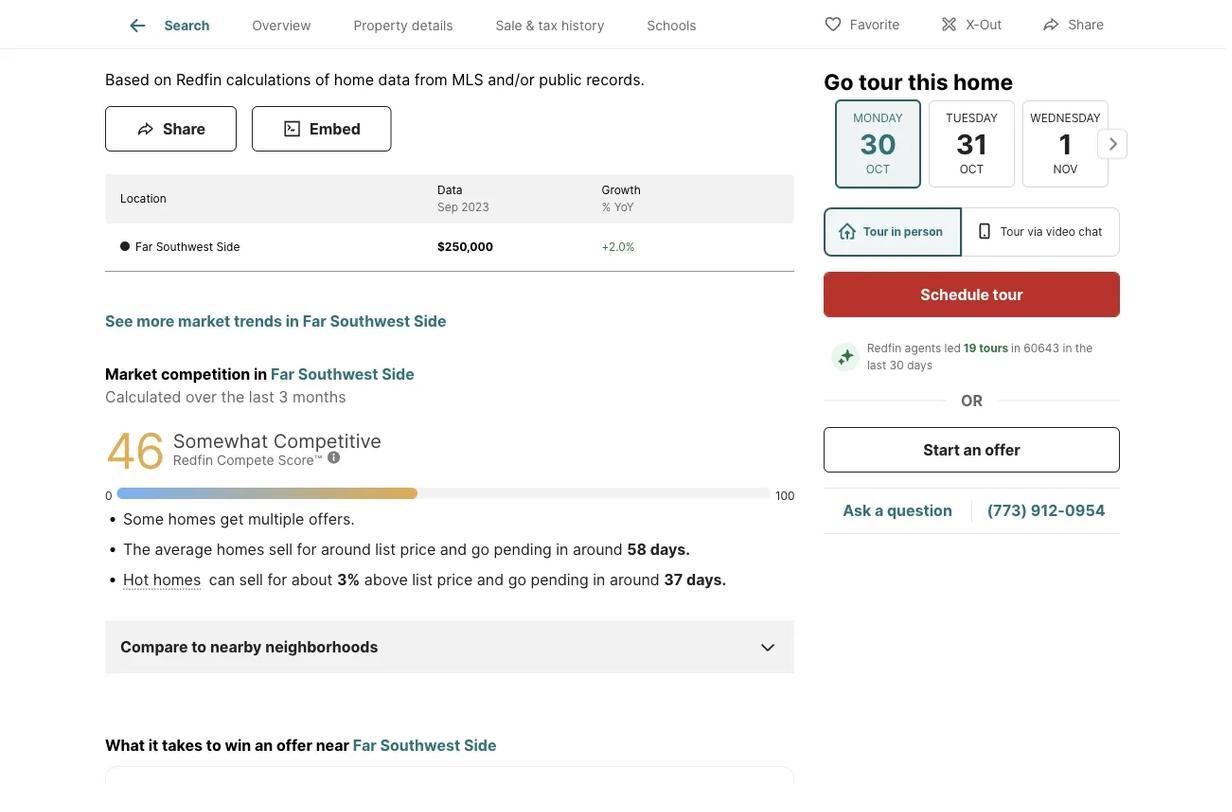 Task type: vqa. For each thing, say whether or not it's contained in the screenshot.
The Oct inside the the Monday 30 Oct
yes



Task type: locate. For each thing, give the bounding box(es) containing it.
near
[[316, 736, 350, 755]]

0 vertical spatial sell
[[269, 540, 293, 559]]

tour for tour via video chat
[[1001, 225, 1025, 239]]

get
[[220, 510, 244, 528]]

in right 60643
[[1063, 342, 1073, 355]]

sale & tax history tab
[[475, 3, 626, 48]]

pending
[[494, 540, 552, 559], [531, 570, 589, 589]]

1 oct from the left
[[867, 162, 891, 176]]

30 inside monday 30 oct
[[860, 127, 897, 160]]

1 vertical spatial sell
[[239, 570, 263, 589]]

in right tours
[[1012, 342, 1021, 355]]

tour inside button
[[993, 285, 1024, 304]]

for for around
[[297, 540, 317, 559]]

redfin for redfin agents led 19 tours in 60643
[[868, 342, 902, 355]]

the
[[1076, 342, 1094, 355], [221, 388, 245, 406]]

tour inside option
[[1001, 225, 1025, 239]]

redfin compete score ™
[[173, 452, 322, 469]]

0 vertical spatial for
[[297, 540, 317, 559]]

0 vertical spatial an
[[964, 441, 982, 459]]

0 horizontal spatial home
[[334, 70, 374, 89]]

0 horizontal spatial sell
[[239, 570, 263, 589]]

tuesday
[[946, 111, 998, 125]]

31
[[957, 127, 988, 160]]

1 vertical spatial the
[[221, 388, 245, 406]]

tuesday 31 oct
[[946, 111, 998, 176]]

ask
[[843, 502, 872, 520]]

oct down 31
[[960, 162, 985, 176]]

above
[[364, 570, 408, 589]]

0 vertical spatial the
[[1076, 342, 1094, 355]]

sell right can
[[239, 570, 263, 589]]

tour in person
[[864, 225, 944, 239]]

0 vertical spatial last
[[868, 359, 887, 372]]

in inside in the last 30 days
[[1063, 342, 1073, 355]]

0 horizontal spatial an
[[255, 736, 273, 755]]

1 horizontal spatial sell
[[269, 540, 293, 559]]

0 vertical spatial tour
[[859, 68, 903, 95]]

0 horizontal spatial offer
[[277, 736, 313, 755]]

0 horizontal spatial for
[[268, 570, 287, 589]]

next image
[[1098, 129, 1128, 159]]

to left win
[[206, 736, 221, 755]]

0 horizontal spatial tour
[[864, 225, 889, 239]]

home right 'of'
[[334, 70, 374, 89]]

market
[[105, 365, 157, 383]]

19
[[964, 342, 977, 355]]

sell down multiple
[[269, 540, 293, 559]]

tour in person option
[[824, 207, 962, 257]]

0 vertical spatial pending
[[494, 540, 552, 559]]

far southwest side link right near
[[353, 736, 497, 755]]

1 vertical spatial far southwest side link
[[353, 736, 497, 755]]

homes for can
[[153, 570, 201, 589]]

1 vertical spatial list
[[412, 570, 433, 589]]

list box containing tour in person
[[824, 207, 1121, 257]]

0 horizontal spatial last
[[249, 388, 275, 406]]

1 vertical spatial share button
[[105, 106, 237, 152]]

compete
[[217, 452, 274, 469]]

see more market trends in far southwest side
[[105, 312, 447, 330]]

somewhat
[[173, 429, 268, 452]]

tour inside option
[[864, 225, 889, 239]]

a
[[875, 502, 884, 520]]

0 vertical spatial price
[[400, 540, 436, 559]]

calculated
[[105, 388, 181, 406]]

of
[[315, 70, 330, 89]]

price up hot homes can sell for about 3% above list price and go pending in around 37 days.
[[400, 540, 436, 559]]

days. right 37
[[687, 570, 727, 589]]

on
[[154, 70, 172, 89]]

the right over
[[221, 388, 245, 406]]

in inside tour in person option
[[892, 225, 902, 239]]

30
[[860, 127, 897, 160], [890, 359, 904, 372]]

1 vertical spatial tour
[[993, 285, 1024, 304]]

far southwest side link for what it takes to win an offer near
[[353, 736, 497, 755]]

far down location in the left of the page
[[135, 240, 153, 254]]

days.
[[651, 540, 691, 559], [687, 570, 727, 589]]

0 vertical spatial and
[[440, 540, 467, 559]]

0 horizontal spatial tour
[[859, 68, 903, 95]]

question
[[888, 502, 953, 520]]

far southwest side link
[[271, 365, 415, 383], [353, 736, 497, 755]]

1 vertical spatial for
[[268, 570, 287, 589]]

2 vertical spatial homes
[[153, 570, 201, 589]]

schedule tour
[[921, 285, 1024, 304]]

in right the 'trends'
[[286, 312, 299, 330]]

0 vertical spatial far southwest side link
[[271, 365, 415, 383]]

more
[[137, 312, 175, 330]]

overview tab
[[231, 3, 333, 48]]

person
[[905, 225, 944, 239]]

growth
[[602, 183, 641, 197]]

1 horizontal spatial go
[[508, 570, 527, 589]]

start
[[924, 441, 961, 459]]

60643
[[1024, 342, 1060, 355]]

1 vertical spatial offer
[[277, 736, 313, 755]]

public
[[539, 70, 582, 89]]

records.
[[587, 70, 645, 89]]

last left 3 on the left
[[249, 388, 275, 406]]

last inside in the last 30 days
[[868, 359, 887, 372]]

1 horizontal spatial an
[[964, 441, 982, 459]]

ask a question
[[843, 502, 953, 520]]

0954
[[1066, 502, 1106, 520]]

1 horizontal spatial share button
[[1026, 4, 1121, 43]]

0 horizontal spatial the
[[221, 388, 245, 406]]

to left the nearby
[[192, 638, 207, 656]]

market competition in far southwest side calculated over the last 3 months
[[105, 365, 415, 406]]

offer right start
[[985, 441, 1021, 459]]

schools tab
[[626, 3, 718, 48]]

list
[[375, 540, 396, 559], [412, 570, 433, 589]]

1 vertical spatial to
[[206, 736, 221, 755]]

$250,000
[[438, 240, 494, 254]]

last inside market competition in far southwest side calculated over the last 3 months
[[249, 388, 275, 406]]

or
[[962, 391, 983, 410]]

0 vertical spatial list
[[375, 540, 396, 559]]

30 left days
[[890, 359, 904, 372]]

0 horizontal spatial share button
[[105, 106, 237, 152]]

x-
[[967, 17, 980, 33]]

around
[[321, 540, 371, 559], [573, 540, 623, 559], [610, 570, 660, 589]]

homes down average
[[153, 570, 201, 589]]

tour right the schedule
[[993, 285, 1024, 304]]

price down the average homes sell for around list price and go pending in around 58 days.
[[437, 570, 473, 589]]

%
[[602, 200, 611, 214]]

far right the 'trends'
[[303, 312, 327, 330]]

1 horizontal spatial the
[[1076, 342, 1094, 355]]

homes up average
[[168, 510, 216, 528]]

share button down on
[[105, 106, 237, 152]]

an right start
[[964, 441, 982, 459]]

side inside market competition in far southwest side calculated over the last 3 months
[[382, 365, 415, 383]]

1 horizontal spatial tour
[[1001, 225, 1025, 239]]

tour left via
[[1001, 225, 1025, 239]]

(773)
[[988, 502, 1028, 520]]

last left days
[[868, 359, 887, 372]]

1 vertical spatial share
[[163, 119, 206, 138]]

None button
[[836, 99, 922, 189], [929, 100, 1016, 188], [1023, 100, 1109, 188], [836, 99, 922, 189], [929, 100, 1016, 188], [1023, 100, 1109, 188]]

tour
[[864, 225, 889, 239], [1001, 225, 1025, 239]]

home
[[954, 68, 1014, 95], [334, 70, 374, 89]]

offer
[[985, 441, 1021, 459], [277, 736, 313, 755]]

via
[[1028, 225, 1044, 239]]

30 down monday
[[860, 127, 897, 160]]

what it takes to win an offer near far southwest side
[[105, 736, 497, 755]]

1 vertical spatial days.
[[687, 570, 727, 589]]

1 horizontal spatial tour
[[993, 285, 1024, 304]]

2 oct from the left
[[960, 162, 985, 176]]

2 vertical spatial redfin
[[173, 452, 213, 469]]

tour for tour in person
[[864, 225, 889, 239]]

southwest
[[156, 240, 213, 254], [330, 312, 410, 330], [298, 365, 379, 383], [380, 736, 461, 755]]

search
[[164, 17, 210, 33]]

1 horizontal spatial oct
[[960, 162, 985, 176]]

offer left near
[[277, 736, 313, 755]]

0 vertical spatial to
[[192, 638, 207, 656]]

redfin left agents
[[868, 342, 902, 355]]

the right 60643
[[1076, 342, 1094, 355]]

days. up 37
[[651, 540, 691, 559]]

tour for go
[[859, 68, 903, 95]]

search link
[[126, 14, 210, 37]]

x-out button
[[924, 4, 1019, 43]]

1 tour from the left
[[864, 225, 889, 239]]

0 vertical spatial 30
[[860, 127, 897, 160]]

home up tuesday
[[954, 68, 1014, 95]]

sale & tax history
[[496, 17, 605, 33]]

and up compare to nearby neighborhoods "dropdown button"
[[477, 570, 504, 589]]

oct inside monday 30 oct
[[867, 162, 891, 176]]

hot
[[123, 570, 149, 589]]

tour left person
[[864, 225, 889, 239]]

tour up monday
[[859, 68, 903, 95]]

share button right out
[[1026, 4, 1121, 43]]

0 vertical spatial share
[[1069, 17, 1105, 33]]

start an offer
[[924, 441, 1021, 459]]

compare
[[120, 638, 188, 656]]

30 inside in the last 30 days
[[890, 359, 904, 372]]

1 horizontal spatial share
[[1069, 17, 1105, 33]]

for left about
[[268, 570, 287, 589]]

1
[[1060, 127, 1073, 160]]

offers.
[[309, 510, 355, 528]]

1 horizontal spatial for
[[297, 540, 317, 559]]

0 vertical spatial offer
[[985, 441, 1021, 459]]

+2.0%
[[602, 240, 635, 254]]

1 vertical spatial 30
[[890, 359, 904, 372]]

1 horizontal spatial and
[[477, 570, 504, 589]]

1 horizontal spatial offer
[[985, 441, 1021, 459]]

schools
[[647, 17, 697, 33]]

this
[[908, 68, 949, 95]]

in inside market competition in far southwest side calculated over the last 3 months
[[254, 365, 267, 383]]

1 horizontal spatial list
[[412, 570, 433, 589]]

homes
[[168, 510, 216, 528], [217, 540, 265, 559], [153, 570, 201, 589]]

1 vertical spatial redfin
[[868, 342, 902, 355]]

redfin left compete
[[173, 452, 213, 469]]

far up 3 on the left
[[271, 365, 295, 383]]

0 horizontal spatial oct
[[867, 162, 891, 176]]

property
[[354, 17, 408, 33]]

1 vertical spatial price
[[437, 570, 473, 589]]

homes for get
[[168, 510, 216, 528]]

oct for 30
[[867, 162, 891, 176]]

favorite
[[851, 17, 900, 33]]

1 horizontal spatial last
[[868, 359, 887, 372]]

multiple
[[248, 510, 305, 528]]

redfin right on
[[176, 70, 222, 89]]

sale
[[496, 17, 523, 33]]

around left 58
[[573, 540, 623, 559]]

list down the average homes sell for around list price and go pending in around 58 days.
[[412, 570, 433, 589]]

and/or
[[488, 70, 535, 89]]

list box
[[824, 207, 1121, 257]]

in down see more market trends in far southwest side link
[[254, 365, 267, 383]]

schedule
[[921, 285, 990, 304]]

homes down some homes get multiple offers.
[[217, 540, 265, 559]]

tax
[[539, 17, 558, 33]]

0 horizontal spatial price
[[400, 540, 436, 559]]

list up above
[[375, 540, 396, 559]]

start an offer button
[[824, 427, 1121, 473]]

and up hot homes can sell for about 3% above list price and go pending in around 37 days.
[[440, 540, 467, 559]]

it
[[149, 736, 159, 755]]

an right win
[[255, 736, 273, 755]]

for up about
[[297, 540, 317, 559]]

1 vertical spatial last
[[249, 388, 275, 406]]

far southwest side link up months
[[271, 365, 415, 383]]

offer inside button
[[985, 441, 1021, 459]]

property details tab
[[333, 3, 475, 48]]

tab list
[[105, 0, 733, 48]]

2 tour from the left
[[1001, 225, 1025, 239]]

1 horizontal spatial price
[[437, 570, 473, 589]]

oct inside the tuesday 31 oct
[[960, 162, 985, 176]]

oct down monday
[[867, 162, 891, 176]]

0 vertical spatial homes
[[168, 510, 216, 528]]

in left person
[[892, 225, 902, 239]]

0 vertical spatial go
[[471, 540, 490, 559]]



Task type: describe. For each thing, give the bounding box(es) containing it.
0 horizontal spatial list
[[375, 540, 396, 559]]

location
[[120, 192, 167, 206]]

see
[[105, 312, 133, 330]]

sep
[[438, 200, 458, 214]]

wednesday 1 nov
[[1031, 111, 1102, 176]]

neighborhoods
[[265, 638, 378, 656]]

1 vertical spatial go
[[508, 570, 527, 589]]

2023
[[462, 200, 490, 214]]

details
[[412, 17, 453, 33]]

the average homes sell for around list price and go pending in around 58 days.
[[123, 540, 691, 559]]

compare to nearby neighborhoods button
[[120, 621, 780, 674]]

0
[[105, 489, 112, 503]]

from
[[415, 70, 448, 89]]

favorite button
[[808, 4, 916, 43]]

schedule tour button
[[824, 272, 1121, 317]]

redfin for redfin compete score ™
[[173, 452, 213, 469]]

monday
[[854, 111, 903, 125]]

out
[[980, 17, 1003, 33]]

37
[[664, 570, 683, 589]]

0 vertical spatial share button
[[1026, 4, 1121, 43]]

about
[[292, 570, 333, 589]]

tour via video chat
[[1001, 225, 1103, 239]]

the inside in the last 30 days
[[1076, 342, 1094, 355]]

compare to nearby neighborhoods
[[120, 638, 378, 656]]

in left 58
[[556, 540, 569, 559]]

far inside market competition in far southwest side calculated over the last 3 months
[[271, 365, 295, 383]]

based
[[105, 70, 150, 89]]

led
[[945, 342, 961, 355]]

some homes get multiple offers.
[[123, 510, 355, 528]]

nearby
[[210, 638, 262, 656]]

0 horizontal spatial go
[[471, 540, 490, 559]]

can
[[209, 570, 235, 589]]

competitive
[[274, 429, 382, 452]]

embed button
[[252, 106, 392, 152]]

calculations
[[226, 70, 311, 89]]

around up 3%
[[321, 540, 371, 559]]

video
[[1047, 225, 1076, 239]]

mls
[[452, 70, 484, 89]]

1 vertical spatial pending
[[531, 570, 589, 589]]

tour via video chat option
[[962, 207, 1121, 257]]

data
[[438, 183, 463, 197]]

days
[[908, 359, 933, 372]]

market
[[178, 312, 230, 330]]

3%
[[337, 570, 360, 589]]

1 vertical spatial homes
[[217, 540, 265, 559]]

an inside button
[[964, 441, 982, 459]]

far southwest side
[[135, 240, 240, 254]]

over
[[186, 388, 217, 406]]

average
[[155, 540, 212, 559]]

1 horizontal spatial home
[[954, 68, 1014, 95]]

property details
[[354, 17, 453, 33]]

in inside see more market trends in far southwest side link
[[286, 312, 299, 330]]

™
[[314, 452, 322, 469]]

&
[[526, 17, 535, 33]]

agents
[[905, 342, 942, 355]]

oct for 31
[[960, 162, 985, 176]]

0 horizontal spatial and
[[440, 540, 467, 559]]

tours
[[980, 342, 1009, 355]]

in left 37
[[593, 570, 606, 589]]

100
[[776, 489, 795, 503]]

history
[[562, 17, 605, 33]]

for for about
[[268, 570, 287, 589]]

data
[[378, 70, 410, 89]]

trends
[[234, 312, 282, 330]]

sell for can
[[239, 570, 263, 589]]

takes
[[162, 736, 203, 755]]

data sep 2023
[[438, 183, 490, 214]]

the inside market competition in far southwest side calculated over the last 3 months
[[221, 388, 245, 406]]

(773) 912-0954
[[988, 502, 1106, 520]]

competition
[[161, 365, 250, 383]]

1 vertical spatial an
[[255, 736, 273, 755]]

based on redfin calculations of home data from mls and/or public records.
[[105, 70, 645, 89]]

1 vertical spatial and
[[477, 570, 504, 589]]

months
[[293, 388, 346, 406]]

3
[[279, 388, 288, 406]]

go
[[824, 68, 854, 95]]

0 horizontal spatial share
[[163, 119, 206, 138]]

0 vertical spatial redfin
[[176, 70, 222, 89]]

912-
[[1032, 502, 1066, 520]]

growth % yoy
[[602, 183, 641, 214]]

nov
[[1054, 162, 1078, 176]]

to inside "dropdown button"
[[192, 638, 207, 656]]

monday 30 oct
[[854, 111, 903, 176]]

0 vertical spatial days.
[[651, 540, 691, 559]]

x-out
[[967, 17, 1003, 33]]

tab list containing search
[[105, 0, 733, 48]]

around down 58
[[610, 570, 660, 589]]

somewhat competitive
[[173, 429, 382, 452]]

far right near
[[353, 736, 377, 755]]

yoy
[[614, 200, 635, 214]]

sell for homes
[[269, 540, 293, 559]]

tour for schedule
[[993, 285, 1024, 304]]

redfin agents led 19 tours in 60643
[[868, 342, 1060, 355]]

southwest inside see more market trends in far southwest side link
[[330, 312, 410, 330]]

far southwest side link for market competition in
[[271, 365, 415, 383]]

chat
[[1079, 225, 1103, 239]]

hot homes link
[[123, 570, 201, 589]]

wednesday
[[1031, 111, 1102, 125]]

embed
[[310, 119, 361, 138]]

what
[[105, 736, 145, 755]]

score
[[278, 452, 314, 469]]

southwest inside market competition in far southwest side calculated over the last 3 months
[[298, 365, 379, 383]]



